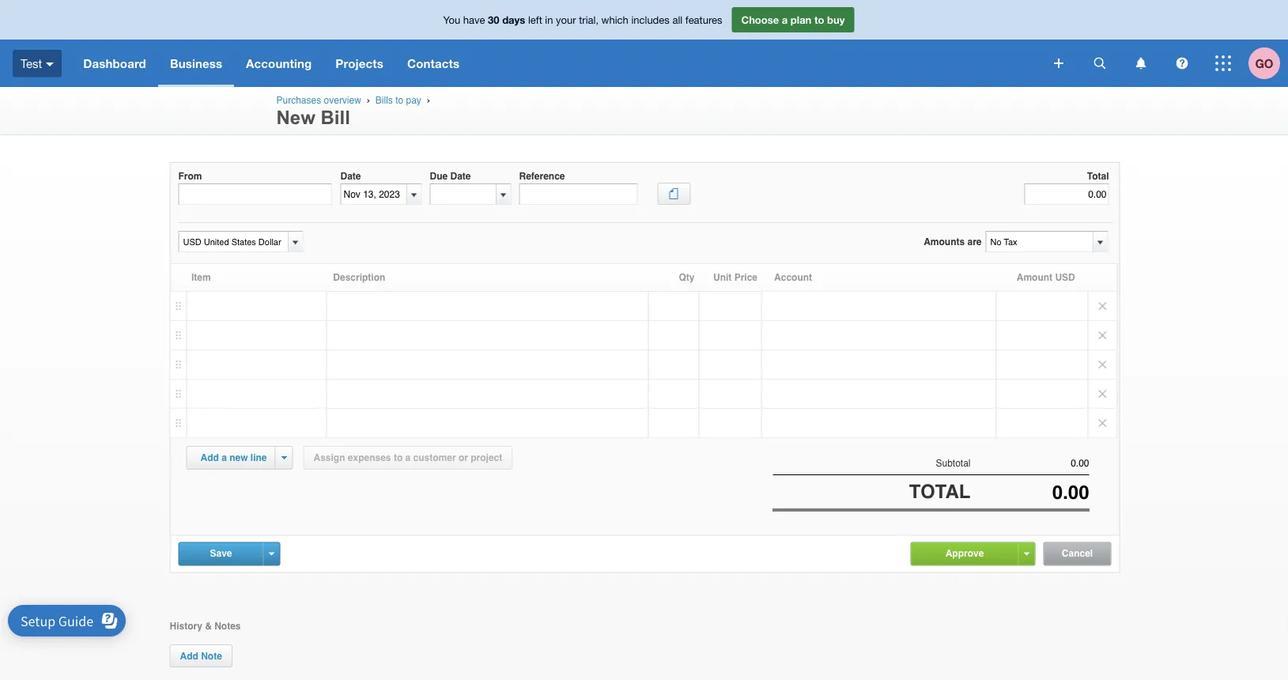 Task type: describe. For each thing, give the bounding box(es) containing it.
history
[[170, 621, 202, 632]]

business
[[170, 56, 222, 70]]

price
[[735, 272, 758, 283]]

or
[[459, 452, 468, 463]]

from
[[178, 171, 202, 182]]

more add line options... image
[[282, 457, 287, 460]]

are
[[968, 236, 982, 247]]

30
[[488, 13, 500, 26]]

plan
[[791, 13, 812, 26]]

all
[[673, 13, 683, 26]]

total
[[910, 481, 971, 503]]

notes
[[215, 621, 241, 632]]

3 delete line item image from the top
[[1089, 380, 1118, 408]]

Date text field
[[341, 185, 407, 204]]

2 delete line item image from the top
[[1089, 321, 1118, 350]]

&
[[205, 621, 212, 632]]

navigation containing dashboard
[[71, 40, 1044, 87]]

Total text field
[[1025, 184, 1110, 205]]

add for add a new line
[[201, 453, 219, 464]]

1 delete line item image from the top
[[1089, 292, 1118, 320]]

add note link
[[170, 645, 232, 668]]

2 date from the left
[[451, 171, 471, 182]]

due
[[430, 171, 448, 182]]

purchases overview › bills to pay › new bill
[[277, 95, 433, 128]]

more save options... image
[[269, 553, 275, 556]]

test button
[[0, 40, 71, 87]]

to inside purchases overview › bills to pay › new bill
[[396, 95, 404, 106]]

description
[[333, 272, 386, 283]]

banner containing dashboard
[[0, 0, 1289, 87]]

you have 30 days left in your trial, which includes all features
[[443, 13, 723, 26]]

which
[[602, 13, 629, 26]]

1 › from the left
[[367, 95, 370, 106]]

purchases overview link
[[277, 95, 361, 106]]

you
[[443, 13, 461, 26]]

2 vertical spatial to
[[394, 452, 403, 463]]

subtotal
[[936, 458, 971, 469]]

left
[[528, 13, 543, 26]]

usd
[[1056, 272, 1076, 283]]

contacts
[[407, 56, 460, 70]]

overview
[[324, 95, 361, 106]]

svg image inside test popup button
[[46, 62, 54, 66]]

test
[[21, 56, 42, 70]]

cancel button
[[1045, 543, 1111, 565]]

bills to pay link
[[376, 95, 422, 106]]

line
[[251, 453, 267, 464]]

history & notes
[[170, 621, 241, 632]]

amount
[[1017, 272, 1053, 283]]

a for to
[[782, 13, 788, 26]]

in
[[545, 13, 553, 26]]

approve
[[946, 548, 985, 559]]

includes
[[632, 13, 670, 26]]

features
[[686, 13, 723, 26]]

go button
[[1249, 40, 1289, 87]]

pay
[[406, 95, 422, 106]]

add a new line link
[[191, 447, 277, 469]]

amounts
[[924, 236, 965, 247]]

go
[[1256, 56, 1274, 70]]

to inside banner
[[815, 13, 825, 26]]

due date
[[430, 171, 471, 182]]

dashboard link
[[71, 40, 158, 87]]



Task type: vqa. For each thing, say whether or not it's contained in the screenshot.
the which
yes



Task type: locate. For each thing, give the bounding box(es) containing it.
2 delete line item image from the top
[[1089, 409, 1118, 438]]

0 horizontal spatial svg image
[[1055, 59, 1064, 68]]

bill
[[321, 107, 350, 128]]

1 horizontal spatial ›
[[427, 95, 430, 106]]

a left customer
[[406, 452, 411, 463]]

projects button
[[324, 40, 396, 87]]

delete line item image
[[1089, 292, 1118, 320], [1089, 321, 1118, 350], [1089, 380, 1118, 408]]

approve link
[[912, 543, 1019, 565]]

date
[[341, 171, 361, 182], [451, 171, 471, 182]]

a left 'plan'
[[782, 13, 788, 26]]

None text field
[[178, 184, 332, 205], [179, 232, 286, 252], [971, 482, 1090, 504], [178, 184, 332, 205], [179, 232, 286, 252], [971, 482, 1090, 504]]

more approve options... image
[[1025, 553, 1030, 556]]

0 horizontal spatial date
[[341, 171, 361, 182]]

0 horizontal spatial add
[[180, 651, 198, 662]]

dashboard
[[83, 56, 146, 70]]

banner
[[0, 0, 1289, 87]]

add left new
[[201, 453, 219, 464]]

accounting button
[[234, 40, 324, 87]]

a
[[782, 13, 788, 26], [406, 452, 411, 463], [222, 453, 227, 464]]

contacts button
[[396, 40, 472, 87]]

svg image
[[1095, 57, 1106, 69], [1137, 57, 1147, 69], [1177, 57, 1189, 69], [46, 62, 54, 66]]

date up date text box
[[341, 171, 361, 182]]

choose
[[742, 13, 779, 26]]

new
[[230, 453, 248, 464]]

unit price
[[714, 272, 758, 283]]

assign expenses to a customer or project
[[314, 452, 503, 463]]

navigation
[[71, 40, 1044, 87]]

add note
[[180, 651, 222, 662]]

svg image
[[1216, 55, 1232, 71], [1055, 59, 1064, 68]]

1 date from the left
[[341, 171, 361, 182]]

bills
[[376, 95, 393, 106]]

1 horizontal spatial a
[[406, 452, 411, 463]]

note
[[201, 651, 222, 662]]

purchases
[[277, 95, 321, 106]]

0 vertical spatial add
[[201, 453, 219, 464]]

1 delete line item image from the top
[[1089, 350, 1118, 379]]

choose a plan to buy
[[742, 13, 845, 26]]

amount usd
[[1017, 272, 1076, 283]]

assign
[[314, 452, 345, 463]]

a left new
[[222, 453, 227, 464]]

to
[[815, 13, 825, 26], [396, 95, 404, 106], [394, 452, 403, 463]]

add for add note
[[180, 651, 198, 662]]

accounting
[[246, 56, 312, 70]]

your
[[556, 13, 576, 26]]

cancel
[[1062, 548, 1094, 559]]

0 horizontal spatial ›
[[367, 95, 370, 106]]

project
[[471, 452, 503, 463]]

date up due date text box
[[451, 171, 471, 182]]

account
[[775, 272, 813, 283]]

save link
[[179, 543, 263, 565]]

1 vertical spatial delete line item image
[[1089, 409, 1118, 438]]

1 vertical spatial to
[[396, 95, 404, 106]]

expenses
[[348, 452, 391, 463]]

1 horizontal spatial date
[[451, 171, 471, 182]]

assign expenses to a customer or project link
[[303, 446, 513, 470]]

add
[[201, 453, 219, 464], [180, 651, 198, 662]]

add a new line
[[201, 453, 267, 464]]

new
[[277, 107, 316, 128]]

unit
[[714, 272, 732, 283]]

0 vertical spatial delete line item image
[[1089, 292, 1118, 320]]

total
[[1088, 171, 1110, 182]]

reference
[[519, 171, 565, 182]]

projects
[[336, 56, 384, 70]]

have
[[463, 13, 485, 26]]

0 vertical spatial delete line item image
[[1089, 350, 1118, 379]]

trial,
[[579, 13, 599, 26]]

2 › from the left
[[427, 95, 430, 106]]

1 horizontal spatial add
[[201, 453, 219, 464]]

2 vertical spatial delete line item image
[[1089, 380, 1118, 408]]

Due Date text field
[[431, 185, 496, 204]]

0 vertical spatial to
[[815, 13, 825, 26]]

2 horizontal spatial a
[[782, 13, 788, 26]]

a for line
[[222, 453, 227, 464]]

days
[[503, 13, 526, 26]]

to left pay
[[396, 95, 404, 106]]

item
[[191, 272, 211, 283]]

customer
[[413, 452, 456, 463]]

1 vertical spatial add
[[180, 651, 198, 662]]

1 horizontal spatial svg image
[[1216, 55, 1232, 71]]

business button
[[158, 40, 234, 87]]

buy
[[828, 13, 845, 26]]

0 horizontal spatial a
[[222, 453, 227, 464]]

›
[[367, 95, 370, 106], [427, 95, 430, 106]]

to left buy
[[815, 13, 825, 26]]

add left note
[[180, 651, 198, 662]]

amounts are
[[924, 236, 982, 247]]

to right expenses
[[394, 452, 403, 463]]

› right pay
[[427, 95, 430, 106]]

qty
[[679, 272, 695, 283]]

save
[[210, 548, 232, 559]]

› left bills
[[367, 95, 370, 106]]

delete line item image
[[1089, 350, 1118, 379], [1089, 409, 1118, 438]]

None text field
[[987, 232, 1093, 252], [971, 458, 1090, 469], [987, 232, 1093, 252], [971, 458, 1090, 469]]

1 vertical spatial delete line item image
[[1089, 321, 1118, 350]]

Reference text field
[[519, 184, 638, 205]]



